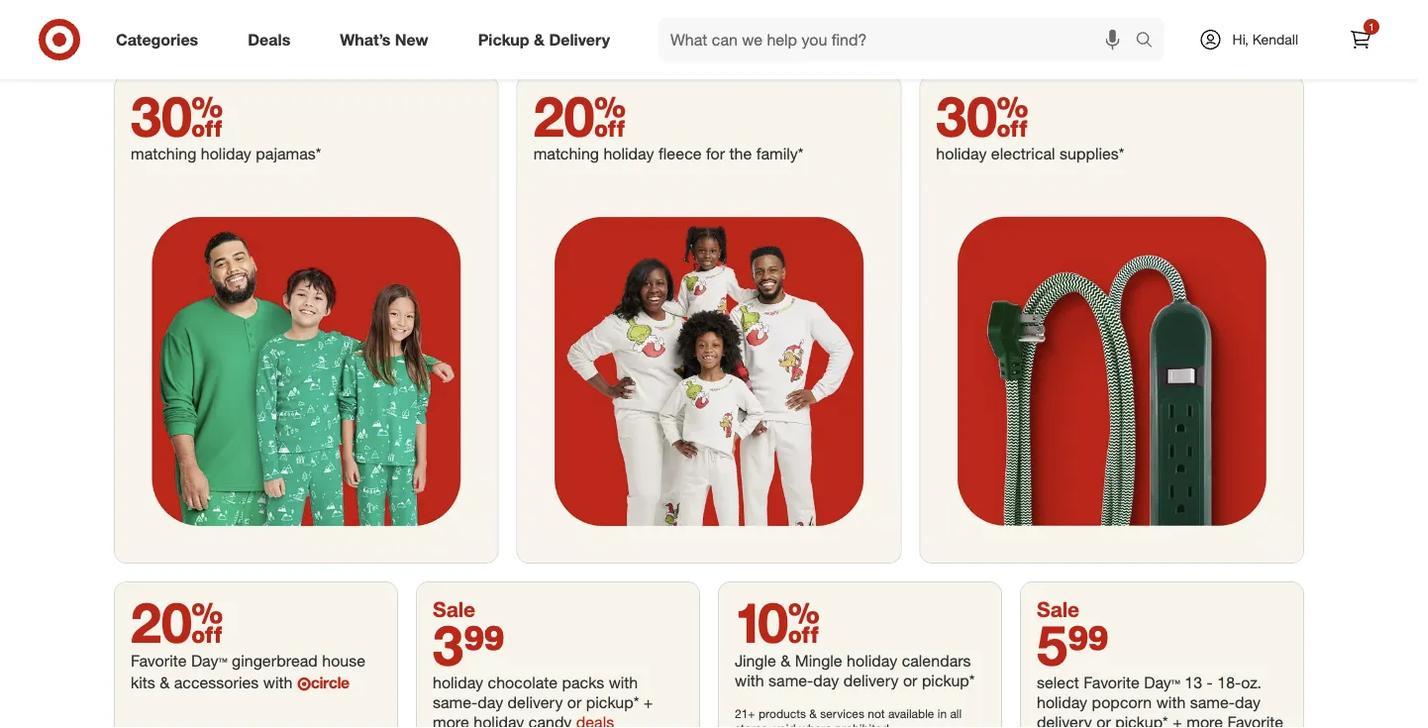Task type: describe. For each thing, give the bounding box(es) containing it.
more inside holiday chocolate packs with same-day delivery or pickup* + more holiday candy
[[433, 712, 469, 728]]

search
[[1127, 32, 1174, 51]]

delivery inside holiday chocolate packs with same-day delivery or pickup* + more holiday candy
[[508, 693, 563, 712]]

not
[[868, 706, 885, 721]]

30 for 30 holiday electrical supplies*
[[936, 82, 1029, 149]]

gingerbread
[[232, 651, 318, 670]]

day for 10
[[814, 671, 839, 690]]

delivery for 13
[[1037, 712, 1092, 728]]

1 link
[[1339, 18, 1383, 61]]

electrical
[[991, 144, 1056, 164]]

™ for select favorite day
[[1172, 673, 1181, 692]]

& right the pickup
[[534, 30, 545, 49]]

& inside gingerbread house kits & accessories with
[[160, 673, 170, 692]]

30 for 30 matching holiday pajamas*
[[131, 82, 223, 149]]

deals
[[248, 30, 290, 49]]

what's
[[340, 30, 391, 49]]

select favorite
[[1037, 673, 1140, 692]]

same- inside holiday chocolate packs with same-day delivery or pickup* + more holiday candy
[[433, 693, 478, 712]]

pajamas*
[[256, 144, 321, 164]]

accessories
[[174, 673, 259, 692]]

hi,
[[1233, 31, 1249, 48]]

& inside 10 jingle & mingle holiday calendars with same-day delivery or pickup*
[[781, 651, 791, 670]]

holiday left chocolate on the bottom of the page
[[433, 673, 483, 692]]

circle
[[311, 673, 349, 692]]

same- for 13
[[1190, 693, 1235, 712]]

30 matching holiday pajamas*
[[131, 82, 321, 164]]

oz.
[[1241, 673, 1262, 692]]

pickup* for 10
[[922, 671, 975, 690]]

fleece
[[659, 144, 702, 164]]

10 jingle & mingle holiday calendars with same-day delivery or pickup*
[[735, 589, 975, 690]]

1
[[1369, 20, 1375, 33]]

or for 13
[[1097, 712, 1111, 728]]

day for select favorite day
[[1144, 673, 1172, 692]]

jingle
[[735, 651, 776, 670]]

more inside 13 - 18-oz. holiday popcorn with same-day delivery or pickup* + more favori
[[1187, 712, 1223, 728]]

or inside holiday chocolate packs with same-day delivery or pickup* + more holiday candy
[[567, 693, 582, 712]]

select favorite day ™
[[1037, 673, 1181, 692]]

13
[[1185, 673, 1203, 692]]

sale for 5
[[1037, 597, 1080, 622]]

holiday inside 13 - 18-oz. holiday popcorn with same-day delivery or pickup* + more favori
[[1037, 693, 1088, 712]]

what's new link
[[323, 18, 453, 61]]

delivery
[[549, 30, 610, 49]]

available
[[888, 706, 935, 721]]

pickup & delivery
[[478, 30, 610, 49]]

holiday chocolate packs with same-day delivery or pickup* + more holiday candy
[[433, 673, 653, 728]]

matching for 20
[[534, 144, 599, 164]]

+ inside holiday chocolate packs with same-day delivery or pickup* + more holiday candy
[[644, 693, 653, 712]]

favorite day ™
[[131, 651, 227, 670]]

prohibited.
[[835, 721, 892, 728]]

house
[[322, 651, 366, 670]]

13 - 18-oz. holiday popcorn with same-day delivery or pickup* + more favori
[[1037, 673, 1284, 728]]

with inside 10 jingle & mingle holiday calendars with same-day delivery or pickup*
[[735, 671, 764, 690]]

products
[[759, 706, 806, 721]]

holiday inside 10 jingle & mingle holiday calendars with same-day delivery or pickup*
[[847, 651, 898, 670]]

10
[[735, 589, 820, 656]]

mingle
[[795, 651, 843, 670]]

™ for favorite day
[[219, 651, 227, 670]]

with inside 13 - 18-oz. holiday popcorn with same-day delivery or pickup* + more favori
[[1157, 693, 1186, 712]]

categories link
[[99, 18, 223, 61]]

pickup* inside holiday chocolate packs with same-day delivery or pickup* + more holiday candy
[[586, 693, 639, 712]]

stores,
[[735, 721, 771, 728]]

same- for 10
[[769, 671, 814, 690]]

packs
[[562, 673, 604, 692]]

the
[[730, 144, 752, 164]]



Task type: vqa. For each thing, say whether or not it's contained in the screenshot.
oz.
yes



Task type: locate. For each thing, give the bounding box(es) containing it.
matching
[[131, 144, 196, 164], [534, 144, 599, 164]]

1 99 from the left
[[464, 610, 505, 678]]

day for 13
[[1235, 693, 1261, 712]]

family*
[[756, 144, 804, 164]]

™
[[219, 651, 227, 670], [1172, 673, 1181, 692]]

with right packs
[[609, 673, 638, 692]]

1 30 from the left
[[131, 82, 223, 149]]

0 vertical spatial +
[[644, 693, 653, 712]]

5 99
[[1037, 610, 1109, 678]]

categories
[[116, 30, 198, 49]]

™ up accessories
[[219, 651, 227, 670]]

+
[[644, 693, 653, 712], [1173, 712, 1183, 728]]

gingerbread house kits & accessories with
[[131, 651, 366, 692]]

sale
[[433, 597, 476, 622], [1037, 597, 1080, 622]]

what's new
[[340, 30, 429, 49]]

0 vertical spatial 20
[[534, 82, 626, 149]]

chocolate
[[488, 673, 558, 692]]

0 vertical spatial ™
[[219, 651, 227, 670]]

1 vertical spatial 20
[[131, 589, 223, 656]]

0 vertical spatial pickup*
[[922, 671, 975, 690]]

day up accessories
[[191, 651, 219, 670]]

day inside 10 jingle & mingle holiday calendars with same-day delivery or pickup*
[[814, 671, 839, 690]]

2 30 from the left
[[936, 82, 1029, 149]]

2 matching from the left
[[534, 144, 599, 164]]

0 horizontal spatial 30
[[131, 82, 223, 149]]

same- down 3
[[433, 693, 478, 712]]

where
[[799, 721, 832, 728]]

3
[[433, 610, 464, 678]]

0 horizontal spatial same-
[[433, 693, 478, 712]]

1 horizontal spatial 30
[[936, 82, 1029, 149]]

pickup
[[478, 30, 530, 49]]

pickup* inside 13 - 18-oz. holiday popcorn with same-day delivery or pickup* + more favori
[[1116, 712, 1169, 728]]

day for favorite day
[[191, 651, 219, 670]]

2 horizontal spatial day
[[1235, 693, 1261, 712]]

30 inside 30 holiday electrical supplies*
[[936, 82, 1029, 149]]

void
[[774, 721, 796, 728]]

0 vertical spatial day
[[191, 651, 219, 670]]

™ left the 13
[[1172, 673, 1181, 692]]

2 vertical spatial delivery
[[1037, 712, 1092, 728]]

1 horizontal spatial 99
[[1068, 610, 1109, 678]]

sale for 3
[[433, 597, 476, 622]]

0 horizontal spatial or
[[567, 693, 582, 712]]

& inside 21+ products & services not available in all stores, void where prohibited.
[[810, 706, 817, 721]]

in
[[938, 706, 947, 721]]

0 horizontal spatial day
[[478, 693, 503, 712]]

day
[[191, 651, 219, 670], [1144, 673, 1172, 692]]

or down popcorn
[[1097, 712, 1111, 728]]

favorite
[[131, 651, 187, 670]]

day down oz.
[[1235, 693, 1261, 712]]

1 horizontal spatial delivery
[[844, 671, 899, 690]]

day down mingle
[[814, 671, 839, 690]]

0 horizontal spatial ™
[[219, 651, 227, 670]]

2 vertical spatial pickup*
[[1116, 712, 1169, 728]]

0 vertical spatial or
[[903, 671, 918, 690]]

supplies*
[[1060, 144, 1125, 164]]

+ inside 13 - 18-oz. holiday popcorn with same-day delivery or pickup* + more favori
[[1173, 712, 1183, 728]]

delivery up candy
[[508, 693, 563, 712]]

1 vertical spatial ™
[[1172, 673, 1181, 692]]

21+
[[735, 706, 755, 721]]

-
[[1207, 673, 1213, 692]]

1 horizontal spatial day
[[1144, 673, 1172, 692]]

or down calendars
[[903, 671, 918, 690]]

20 for 20
[[131, 589, 223, 656]]

1 horizontal spatial +
[[1173, 712, 1183, 728]]

20 inside the 20 matching holiday fleece for the family*
[[534, 82, 626, 149]]

holiday down chocolate on the bottom of the page
[[474, 712, 524, 728]]

day
[[814, 671, 839, 690], [478, 693, 503, 712], [1235, 693, 1261, 712]]

0 horizontal spatial matching
[[131, 144, 196, 164]]

2 horizontal spatial delivery
[[1037, 712, 1092, 728]]

20 for 20 matching holiday fleece for the family*
[[534, 82, 626, 149]]

20 down "delivery"
[[534, 82, 626, 149]]

1 vertical spatial delivery
[[508, 693, 563, 712]]

1 vertical spatial +
[[1173, 712, 1183, 728]]

1 horizontal spatial more
[[1187, 712, 1223, 728]]

2 99 from the left
[[1068, 610, 1109, 678]]

20 up kits
[[131, 589, 223, 656]]

2 horizontal spatial or
[[1097, 712, 1111, 728]]

20
[[534, 82, 626, 149], [131, 589, 223, 656]]

& right kits
[[160, 673, 170, 692]]

1 horizontal spatial matching
[[534, 144, 599, 164]]

1 vertical spatial pickup*
[[586, 693, 639, 712]]

or inside 10 jingle & mingle holiday calendars with same-day delivery or pickup*
[[903, 671, 918, 690]]

same-
[[769, 671, 814, 690], [433, 693, 478, 712], [1190, 693, 1235, 712]]

&
[[534, 30, 545, 49], [781, 651, 791, 670], [160, 673, 170, 692], [810, 706, 817, 721]]

20 matching holiday fleece for the family*
[[534, 82, 808, 164]]

or down packs
[[567, 693, 582, 712]]

day inside 13 - 18-oz. holiday popcorn with same-day delivery or pickup* + more favori
[[1235, 693, 1261, 712]]

1 more from the left
[[433, 712, 469, 728]]

same- inside 10 jingle & mingle holiday calendars with same-day delivery or pickup*
[[769, 671, 814, 690]]

1 horizontal spatial 20
[[534, 82, 626, 149]]

more
[[433, 712, 469, 728], [1187, 712, 1223, 728]]

30 inside 30 matching holiday pajamas*
[[131, 82, 223, 149]]

1 horizontal spatial sale
[[1037, 597, 1080, 622]]

1 vertical spatial day
[[1144, 673, 1172, 692]]

1 horizontal spatial pickup*
[[922, 671, 975, 690]]

0 vertical spatial delivery
[[844, 671, 899, 690]]

with down gingerbread
[[263, 673, 293, 692]]

delivery inside 13 - 18-oz. holiday popcorn with same-day delivery or pickup* + more favori
[[1037, 712, 1092, 728]]

or inside 13 - 18-oz. holiday popcorn with same-day delivery or pickup* + more favori
[[1097, 712, 1111, 728]]

pickup* inside 10 jingle & mingle holiday calendars with same-day delivery or pickup*
[[922, 671, 975, 690]]

matching inside the 20 matching holiday fleece for the family*
[[534, 144, 599, 164]]

pickup*
[[922, 671, 975, 690], [586, 693, 639, 712], [1116, 712, 1169, 728]]

1 horizontal spatial ™
[[1172, 673, 1181, 692]]

holiday right mingle
[[847, 651, 898, 670]]

with inside holiday chocolate packs with same-day delivery or pickup* + more holiday candy
[[609, 673, 638, 692]]

or
[[903, 671, 918, 690], [567, 693, 582, 712], [1097, 712, 1111, 728]]

holiday down select favorite
[[1037, 693, 1088, 712]]

more down 3
[[433, 712, 469, 728]]

holiday inside 30 matching holiday pajamas*
[[201, 144, 251, 164]]

pickup* for 13
[[1116, 712, 1169, 728]]

matching for 30
[[131, 144, 196, 164]]

same- down mingle
[[769, 671, 814, 690]]

99 for 3 99
[[464, 610, 505, 678]]

with
[[735, 671, 764, 690], [263, 673, 293, 692], [609, 673, 638, 692], [1157, 693, 1186, 712]]

0 horizontal spatial pickup*
[[586, 693, 639, 712]]

calendars
[[902, 651, 971, 670]]

2 horizontal spatial same-
[[1190, 693, 1235, 712]]

delivery
[[844, 671, 899, 690], [508, 693, 563, 712], [1037, 712, 1092, 728]]

pickup* down packs
[[586, 693, 639, 712]]

candy
[[529, 712, 572, 728]]

day down chocolate on the bottom of the page
[[478, 693, 503, 712]]

holiday left electrical
[[936, 144, 987, 164]]

with inside gingerbread house kits & accessories with
[[263, 673, 293, 692]]

2 vertical spatial or
[[1097, 712, 1111, 728]]

0 horizontal spatial day
[[191, 651, 219, 670]]

matching inside 30 matching holiday pajamas*
[[131, 144, 196, 164]]

0 horizontal spatial +
[[644, 693, 653, 712]]

2 more from the left
[[1187, 712, 1223, 728]]

3 99
[[433, 610, 505, 678]]

5
[[1037, 610, 1068, 678]]

or for 10
[[903, 671, 918, 690]]

& left services at the right
[[810, 706, 817, 721]]

What can we help you find? suggestions appear below search field
[[659, 18, 1141, 61]]

popcorn
[[1092, 693, 1152, 712]]

1 vertical spatial or
[[567, 693, 582, 712]]

1 horizontal spatial day
[[814, 671, 839, 690]]

holiday left fleece
[[604, 144, 654, 164]]

18-
[[1218, 673, 1241, 692]]

& right jingle
[[781, 651, 791, 670]]

99 for 5 99
[[1068, 610, 1109, 678]]

with down the 13
[[1157, 693, 1186, 712]]

pickup & delivery link
[[461, 18, 635, 61]]

30 holiday electrical supplies*
[[936, 82, 1125, 164]]

deals link
[[231, 18, 315, 61]]

pickup* down popcorn
[[1116, 712, 1169, 728]]

2 horizontal spatial pickup*
[[1116, 712, 1169, 728]]

with down jingle
[[735, 671, 764, 690]]

0 horizontal spatial sale
[[433, 597, 476, 622]]

2 sale from the left
[[1037, 597, 1080, 622]]

delivery up not
[[844, 671, 899, 690]]

hi, kendall
[[1233, 31, 1299, 48]]

0 horizontal spatial delivery
[[508, 693, 563, 712]]

delivery inside 10 jingle & mingle holiday calendars with same-day delivery or pickup*
[[844, 671, 899, 690]]

day left the 13
[[1144, 673, 1172, 692]]

new
[[395, 30, 429, 49]]

all
[[950, 706, 962, 721]]

delivery for 10
[[844, 671, 899, 690]]

kits
[[131, 673, 155, 692]]

for
[[706, 144, 725, 164]]

services
[[820, 706, 865, 721]]

holiday
[[201, 144, 251, 164], [604, 144, 654, 164], [936, 144, 987, 164], [847, 651, 898, 670], [433, 673, 483, 692], [1037, 693, 1088, 712], [474, 712, 524, 728]]

search button
[[1127, 18, 1174, 65]]

0 horizontal spatial 20
[[131, 589, 223, 656]]

0 horizontal spatial 99
[[464, 610, 505, 678]]

21+ products & services not available in all stores, void where prohibited.
[[735, 706, 962, 728]]

kendall
[[1253, 31, 1299, 48]]

1 horizontal spatial same-
[[769, 671, 814, 690]]

same- down - in the bottom right of the page
[[1190, 693, 1235, 712]]

holiday left "pajamas*"
[[201, 144, 251, 164]]

day inside holiday chocolate packs with same-day delivery or pickup* + more holiday candy
[[478, 693, 503, 712]]

1 horizontal spatial or
[[903, 671, 918, 690]]

30
[[131, 82, 223, 149], [936, 82, 1029, 149]]

same- inside 13 - 18-oz. holiday popcorn with same-day delivery or pickup* + more favori
[[1190, 693, 1235, 712]]

99
[[464, 610, 505, 678], [1068, 610, 1109, 678]]

holiday inside 30 holiday electrical supplies*
[[936, 144, 987, 164]]

holiday inside the 20 matching holiday fleece for the family*
[[604, 144, 654, 164]]

1 matching from the left
[[131, 144, 196, 164]]

1 sale from the left
[[433, 597, 476, 622]]

delivery down select favorite
[[1037, 712, 1092, 728]]

0 horizontal spatial more
[[433, 712, 469, 728]]

pickup* down calendars
[[922, 671, 975, 690]]

more down - in the bottom right of the page
[[1187, 712, 1223, 728]]



